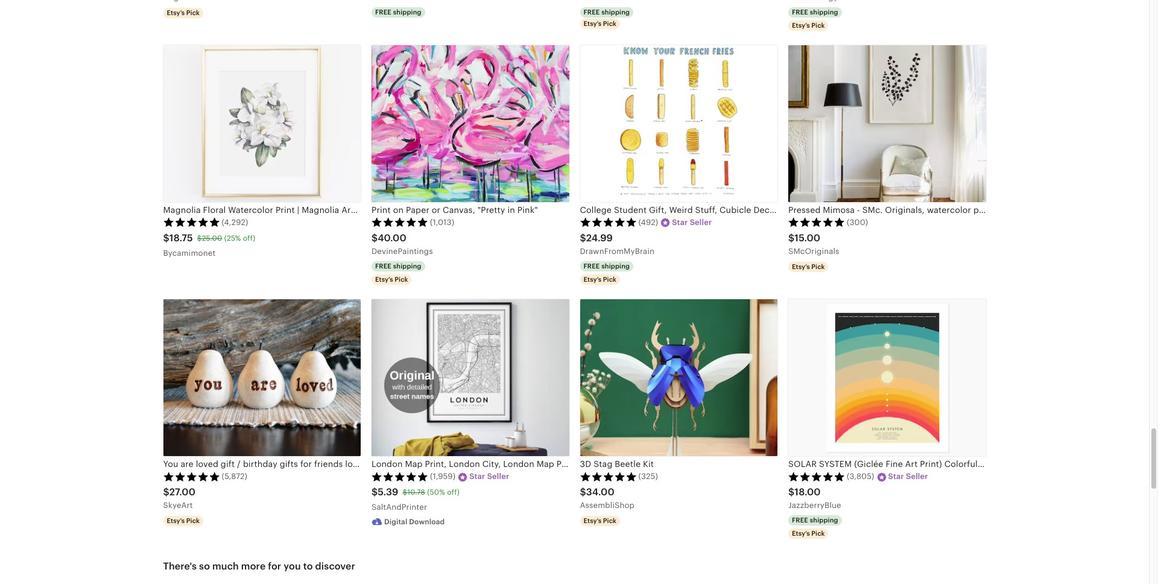 Task type: locate. For each thing, give the bounding box(es) containing it.
download
[[409, 518, 445, 526]]

5 out of 5 stars image
[[163, 217, 220, 227], [372, 217, 428, 227], [580, 217, 637, 227], [789, 217, 845, 227], [163, 472, 220, 481], [372, 472, 428, 481], [580, 472, 637, 481], [789, 472, 845, 481]]

gift,
[[649, 205, 667, 215]]

0 horizontal spatial off)
[[243, 234, 256, 242]]

3d stag beetle kit
[[580, 459, 654, 469]]

print on paper or canvas, "pretty in pink"
[[372, 205, 538, 215]]

seller right the (1,959)
[[487, 472, 509, 481]]

shipping
[[393, 8, 422, 16], [602, 8, 630, 16], [810, 8, 839, 16], [393, 262, 422, 270], [602, 262, 630, 270], [810, 516, 839, 524]]

0 horizontal spatial seller
[[487, 472, 509, 481]]

much
[[212, 561, 239, 572]]

pick inside free shipping etsy's pick
[[603, 20, 617, 27]]

star
[[672, 218, 688, 227], [470, 472, 485, 481], [889, 472, 904, 481]]

off) for 18.75
[[243, 234, 256, 242]]

(50%
[[427, 488, 445, 496]]

free
[[375, 8, 392, 16], [584, 8, 600, 16], [792, 8, 809, 16], [375, 262, 392, 270], [584, 262, 600, 270], [792, 516, 809, 524]]

5.39
[[378, 486, 399, 498]]

2 horizontal spatial star seller
[[889, 472, 928, 481]]

london map print, london city, london map poster, united kingdom, city map print, black and white map, uk, england print image
[[372, 299, 569, 456]]

saltandprinter
[[372, 502, 427, 512]]

etsy's pick
[[167, 9, 200, 16], [792, 22, 825, 29], [792, 263, 825, 270], [375, 276, 408, 283], [584, 276, 617, 283], [167, 517, 200, 524], [584, 517, 617, 524], [792, 530, 825, 537]]

on
[[393, 205, 404, 215]]

$ inside $ 15.00 smcoriginals
[[789, 232, 795, 244]]

off) right "(25%"
[[243, 234, 256, 242]]

5 out of 5 stars image up 18.00
[[789, 472, 845, 481]]

$ for 18.75
[[163, 232, 169, 244]]

star seller down weird
[[672, 218, 712, 227]]

seller for 24.99
[[690, 218, 712, 227]]

seller down stuff,
[[690, 218, 712, 227]]

5 out of 5 stars image for 24.99
[[580, 217, 637, 227]]

0 horizontal spatial star seller
[[470, 472, 509, 481]]

free shipping for 18.00
[[792, 516, 839, 524]]

$ for 18.00
[[789, 486, 795, 498]]

$ 15.00 smcoriginals
[[789, 232, 840, 256]]

5 out of 5 stars image up 27.00
[[163, 472, 220, 481]]

weird
[[669, 205, 693, 215]]

$ inside "$ 18.00 jazzberryblue"
[[789, 486, 795, 498]]

college
[[580, 205, 612, 215]]

40.00
[[378, 232, 407, 244]]

star for 18.00
[[889, 472, 904, 481]]

2 horizontal spatial seller
[[906, 472, 928, 481]]

10.78
[[407, 488, 425, 496]]

or
[[432, 205, 441, 215]]

off) right (50%
[[447, 488, 460, 496]]

5 out of 5 stars image down stag
[[580, 472, 637, 481]]

$ for 27.00
[[163, 486, 169, 498]]

$ 40.00 devinepaintings
[[372, 232, 433, 256]]

0 vertical spatial off)
[[243, 234, 256, 242]]

seller right (3,805)
[[906, 472, 928, 481]]

off)
[[243, 234, 256, 242], [447, 488, 460, 496]]

star seller right the (1,959)
[[470, 472, 509, 481]]

free shipping for 24.99
[[584, 262, 630, 270]]

1 horizontal spatial seller
[[690, 218, 712, 227]]

5 out of 5 stars image down on
[[372, 217, 428, 227]]

solar system (giclée fine art print) colorful map of the planets (8x10 12x16 16x20 18x24 24x32 a1 a2 a3 a4) rolled, stretched or framed image
[[789, 299, 986, 456]]

college student gift, weird stuff, cubicle decor, trending now image
[[580, 45, 778, 202]]

(1,959)
[[430, 472, 456, 481]]

etsy's
[[167, 9, 185, 16], [584, 20, 602, 27], [792, 22, 810, 29], [792, 263, 810, 270], [375, 276, 393, 283], [584, 276, 602, 283], [167, 517, 185, 524], [584, 517, 602, 524], [792, 530, 810, 537]]

1 horizontal spatial star
[[672, 218, 688, 227]]

seller
[[690, 218, 712, 227], [487, 472, 509, 481], [906, 472, 928, 481]]

1 horizontal spatial star seller
[[672, 218, 712, 227]]

5 out of 5 stars image down college
[[580, 217, 637, 227]]

pressed mimosa - smc. originals, watercolor painting, floral, modern, original artwork, silhouette, black and white art, deckled edge image
[[789, 45, 986, 202]]

(4,292)
[[222, 218, 248, 227]]

$ inside $ 34.00 assemblishop
[[580, 486, 586, 498]]

$ inside $ 27.00 skyeart
[[163, 486, 169, 498]]

devinepaintings
[[372, 247, 433, 256]]

magnolia floral watercolor print | magnolia art print | magnolia painting | magnolia farmhouse decor | watercolor floral painting image
[[163, 45, 361, 202]]

print
[[372, 205, 391, 215]]

decor,
[[754, 205, 781, 215]]

star seller
[[672, 218, 712, 227], [470, 472, 509, 481], [889, 472, 928, 481]]

off) inside $ 5.39 $ 10.78 (50% off) saltandprinter
[[447, 488, 460, 496]]

5 out of 5 stars image up 15.00
[[789, 217, 845, 227]]

for
[[268, 561, 281, 572]]

college student gift, weird stuff, cubicle decor, trending now
[[580, 205, 840, 215]]

star right the (1,959)
[[470, 472, 485, 481]]

18.00
[[795, 486, 821, 498]]

$ for 15.00
[[789, 232, 795, 244]]

star for 24.99
[[672, 218, 688, 227]]

so
[[199, 561, 210, 572]]

digital download
[[384, 518, 445, 526]]

off) inside $ 18.75 $ 25.00 (25% off) bycamimonet
[[243, 234, 256, 242]]

$ 24.99 drawnfrommybrain
[[580, 232, 655, 256]]

stuff,
[[695, 205, 718, 215]]

star down weird
[[672, 218, 688, 227]]

$ for 34.00
[[580, 486, 586, 498]]

5 out of 5 stars image up 5.39
[[372, 472, 428, 481]]

star right (3,805)
[[889, 472, 904, 481]]

etsy's inside free shipping etsy's pick
[[584, 20, 602, 27]]

discover
[[315, 561, 355, 572]]

now
[[822, 205, 840, 215]]

drawnfrommybrain
[[580, 247, 655, 256]]

in
[[508, 205, 515, 215]]

digital
[[384, 518, 407, 526]]

free shipping for 40.00
[[375, 262, 422, 270]]

2 horizontal spatial star
[[889, 472, 904, 481]]

bycamimonet
[[163, 248, 216, 257]]

free shipping
[[375, 8, 422, 16], [792, 8, 839, 16], [375, 262, 422, 270], [584, 262, 630, 270], [792, 516, 839, 524]]

$ inside $ 40.00 devinepaintings
[[372, 232, 378, 244]]

$ inside $ 24.99 drawnfrommybrain
[[580, 232, 586, 244]]

1 horizontal spatial off)
[[447, 488, 460, 496]]

$
[[163, 232, 169, 244], [372, 232, 378, 244], [580, 232, 586, 244], [789, 232, 795, 244], [197, 234, 202, 242], [163, 486, 169, 498], [372, 486, 378, 498], [580, 486, 586, 498], [789, 486, 795, 498], [403, 488, 407, 496]]

star seller right (3,805)
[[889, 472, 928, 481]]

1 vertical spatial off)
[[447, 488, 460, 496]]

18.75
[[169, 232, 193, 244]]

star seller for 18.00
[[889, 472, 928, 481]]

3d
[[580, 459, 592, 469]]

34.00
[[586, 486, 615, 498]]

pick
[[186, 9, 200, 16], [603, 20, 617, 27], [812, 22, 825, 29], [812, 263, 825, 270], [395, 276, 408, 283], [603, 276, 617, 283], [186, 517, 200, 524], [603, 517, 617, 524], [812, 530, 825, 537]]

5 out of 5 stars image for 27.00
[[163, 472, 220, 481]]



Task type: describe. For each thing, give the bounding box(es) containing it.
5 out of 5 stars image for 15.00
[[789, 217, 845, 227]]

5 out of 5 stars image for 18.00
[[789, 472, 845, 481]]

$ for 24.99
[[580, 232, 586, 244]]

you are loved gift / birthday gifts for friends loved ones / sweet gift for women grandma / teenager gift for girls / farmhouse rustic decor image
[[163, 299, 361, 456]]

shipping inside free shipping etsy's pick
[[602, 8, 630, 16]]

beetle
[[615, 459, 641, 469]]

3d stag beetle kit image
[[580, 299, 778, 456]]

assemblishop
[[580, 501, 635, 510]]

"pretty
[[478, 205, 505, 215]]

$ for 40.00
[[372, 232, 378, 244]]

more
[[241, 561, 266, 572]]

$ 34.00 assemblishop
[[580, 486, 635, 510]]

to
[[303, 561, 313, 572]]

canvas,
[[443, 205, 475, 215]]

seller for 18.00
[[906, 472, 928, 481]]

27.00
[[169, 486, 196, 498]]

$ 27.00 skyeart
[[163, 486, 196, 510]]

5 out of 5 stars image up 18.75
[[163, 217, 220, 227]]

(300)
[[847, 218, 869, 227]]

there's
[[163, 561, 197, 572]]

5 out of 5 stars image for 40.00
[[372, 217, 428, 227]]

$ 18.75 $ 25.00 (25% off) bycamimonet
[[163, 232, 256, 257]]

jazzberryblue
[[789, 501, 842, 510]]

off) for 5.39
[[447, 488, 460, 496]]

star seller for 24.99
[[672, 218, 712, 227]]

skyeart
[[163, 501, 193, 510]]

pink"
[[518, 205, 538, 215]]

trending
[[783, 205, 819, 215]]

25.00
[[202, 234, 222, 242]]

24.99
[[586, 232, 613, 244]]

(1,013)
[[430, 218, 454, 227]]

$ for 5.39
[[372, 486, 378, 498]]

cubicle
[[720, 205, 752, 215]]

print on paper or canvas, "pretty in pink" image
[[372, 45, 569, 202]]

(3,805)
[[847, 472, 875, 481]]

(25%
[[224, 234, 241, 242]]

$ 5.39 $ 10.78 (50% off) saltandprinter
[[372, 486, 460, 512]]

(492)
[[639, 218, 658, 227]]

student
[[614, 205, 647, 215]]

(5,872)
[[222, 472, 247, 481]]

kit
[[643, 459, 654, 469]]

paper
[[406, 205, 430, 215]]

0 horizontal spatial star
[[470, 472, 485, 481]]

you
[[284, 561, 301, 572]]

there's so much more for you to discover
[[163, 561, 355, 572]]

(325)
[[639, 472, 658, 481]]

15.00
[[795, 232, 821, 244]]

$ 18.00 jazzberryblue
[[789, 486, 842, 510]]

stag
[[594, 459, 613, 469]]

free inside free shipping etsy's pick
[[584, 8, 600, 16]]

5 out of 5 stars image for 34.00
[[580, 472, 637, 481]]

smcoriginals
[[789, 247, 840, 256]]

free shipping etsy's pick
[[584, 8, 630, 27]]



Task type: vqa. For each thing, say whether or not it's contained in the screenshot.
FREE within the FREE SHIPPING ETSY'S PICK
yes



